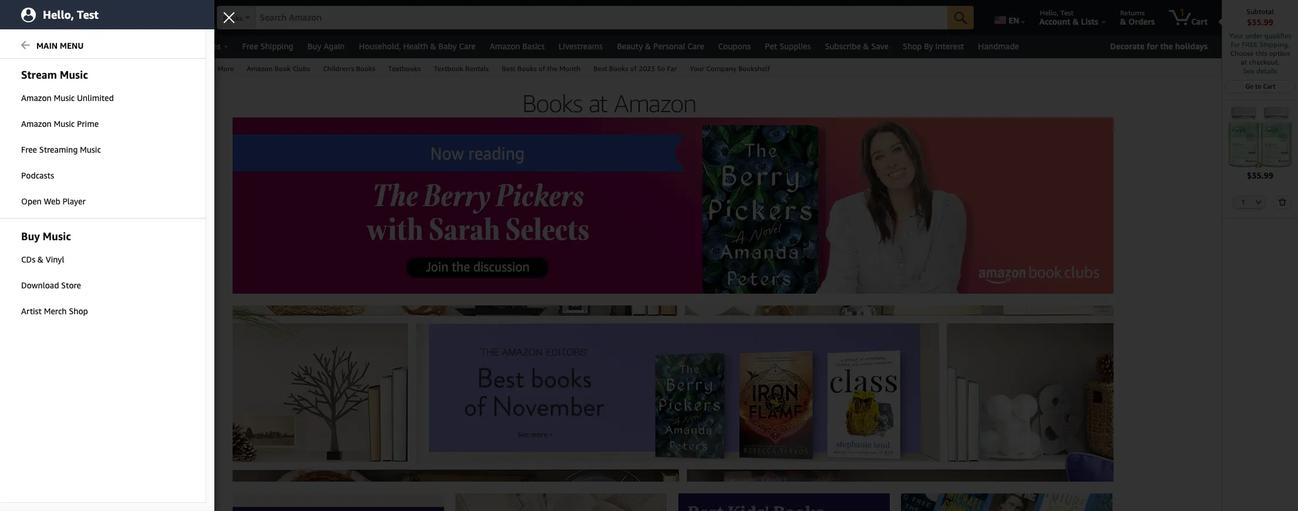 Task type: vqa. For each thing, say whether or not it's contained in the screenshot.
jewelry
no



Task type: locate. For each thing, give the bounding box(es) containing it.
en
[[1009, 15, 1020, 25]]

1 care from the left
[[459, 41, 476, 51]]

month inside navigation navigation
[[560, 64, 581, 73]]

books inside search field
[[223, 14, 242, 22]]

the for best books of the month
[[547, 64, 558, 73]]

hello, up main menu
[[43, 8, 74, 21]]

0 horizontal spatial your
[[690, 64, 705, 73]]

angeles
[[150, 8, 175, 17]]

the left 'holidays'
[[1161, 41, 1173, 51]]

so inside best books of the month best books of 2023 so far celebrity picks books by black writers asian pacific american authors read with pride deals in books
[[80, 207, 88, 215]]

1 horizontal spatial children's books link
[[317, 59, 382, 77]]

holiday deals
[[52, 41, 103, 51]]

& inside returns & orders
[[1120, 16, 1127, 26]]

& left lists
[[1073, 16, 1079, 26]]

0 vertical spatial children's
[[323, 64, 354, 73]]

test left lists
[[1061, 8, 1074, 17]]

the right web on the left of page
[[62, 196, 72, 204]]

prime left reading
[[11, 495, 33, 505]]

advanced
[[48, 64, 79, 73]]

1 vertical spatial music
[[43, 230, 71, 243]]

1 vertical spatial more
[[11, 277, 29, 286]]

2 vertical spatial the
[[62, 196, 72, 204]]

1 horizontal spatial care
[[688, 41, 704, 51]]

deals inside best books of the month best books of 2023 so far celebrity picks books by black writers asian pacific american authors read with pride deals in books
[[16, 260, 34, 268]]

best books of 2023 so far link down open web player on the left of the page
[[16, 207, 101, 215]]

free inside "free streaming music" link
[[21, 145, 37, 155]]

1 vertical spatial book
[[44, 301, 60, 309]]

0 vertical spatial $35.99
[[1247, 17, 1274, 27]]

0 vertical spatial book
[[275, 64, 291, 73]]

0 horizontal spatial children's books link
[[16, 175, 69, 183]]

best books in top categories image
[[901, 493, 1113, 511]]

& right the beauty
[[645, 41, 651, 51]]

0 vertical spatial month
[[560, 64, 581, 73]]

hello, right en
[[1040, 8, 1059, 17]]

1 horizontal spatial shop
[[903, 41, 922, 51]]

open web player link
[[0, 189, 206, 214]]

& for returns & orders
[[1120, 16, 1127, 26]]

0 horizontal spatial the
[[62, 196, 72, 204]]

so down beauty & personal care link
[[657, 64, 665, 73]]

pacific
[[36, 239, 57, 247]]

$35.99 inside subtotal $35.99
[[1247, 17, 1274, 27]]

best books of the month link up picks
[[16, 196, 93, 204]]

artist merch shop
[[21, 306, 88, 316]]

free inside free shipping "link"
[[242, 41, 258, 51]]

beauty & personal care
[[617, 41, 704, 51]]

2023 down player
[[62, 207, 78, 215]]

so
[[657, 64, 665, 73], [80, 207, 88, 215]]

subtotal
[[1247, 7, 1274, 16]]

music up latino
[[54, 119, 75, 129]]

asian pacific american authors link
[[16, 239, 114, 247]]

music for unlimited
[[54, 93, 75, 103]]

beauty
[[617, 41, 643, 51]]

0 horizontal spatial far
[[90, 207, 101, 215]]

best books of 2023 so far
[[594, 64, 677, 73]]

1 vertical spatial children's
[[16, 175, 48, 183]]

open web player
[[21, 196, 86, 206]]

$35.99 up dropdown image
[[1247, 170, 1274, 180]]

children's down again
[[323, 64, 354, 73]]

best books of 2023 so far link down the beauty
[[587, 59, 683, 77]]

free
[[1242, 40, 1258, 49]]

asian
[[16, 239, 34, 247]]

deals
[[82, 41, 103, 51], [16, 260, 34, 268]]

of left player
[[54, 196, 60, 204]]

1 vertical spatial free
[[21, 145, 37, 155]]

music for prime
[[54, 119, 75, 129]]

update
[[95, 16, 123, 26]]

& inside cds & vinyl link
[[38, 254, 44, 264]]

0 horizontal spatial 2023
[[62, 207, 78, 215]]

0 horizontal spatial month
[[74, 196, 93, 204]]

best kids' books of 2023 image
[[679, 493, 890, 511]]

& left save
[[863, 41, 869, 51]]

1 vertical spatial music
[[54, 119, 75, 129]]

1 horizontal spatial the
[[547, 64, 558, 73]]

care right baby
[[459, 41, 476, 51]]

test up holiday deals
[[77, 8, 99, 21]]

read up review
[[60, 290, 76, 298]]

decorate
[[1110, 41, 1145, 51]]

0 horizontal spatial more
[[11, 277, 29, 286]]

to up 'amazon book review blog' link
[[52, 290, 58, 298]]

0 vertical spatial free
[[242, 41, 258, 51]]

1 horizontal spatial month
[[560, 64, 581, 73]]

0 horizontal spatial 1
[[1180, 6, 1185, 18]]

0 vertical spatial 2023
[[639, 64, 655, 73]]

to left los
[[129, 8, 136, 17]]

1 horizontal spatial your
[[1229, 31, 1244, 40]]

for inside your order qualifies for free shipping. choose this option at checkout. see details
[[1231, 40, 1240, 49]]

to inside more in books 100 books to read in a lifetime amazon book review blog amazon books on facebook
[[52, 290, 58, 298]]

again
[[324, 41, 345, 51]]

delivering to los angeles 90005 update location
[[95, 8, 198, 26]]

to inside hispanic and latino stories books in spanish back to school books children's books
[[34, 164, 40, 173]]

1 vertical spatial your
[[690, 64, 705, 73]]

all button
[[9, 35, 43, 58]]

of down the beauty
[[630, 64, 637, 73]]

best down livestreams link
[[594, 64, 607, 73]]

0 horizontal spatial read
[[16, 249, 33, 257]]

0 horizontal spatial prime
[[11, 495, 33, 505]]

in inside hispanic and latino stories books in spanish back to school books children's books
[[38, 154, 43, 162]]

hello, test inside navigation navigation
[[1040, 8, 1074, 17]]

of inside best books of 2023 so far link
[[630, 64, 637, 73]]

cart up 'holidays'
[[1191, 16, 1208, 26]]

of inside best books of the month link
[[539, 64, 545, 73]]

baby
[[439, 41, 457, 51]]

the
[[1161, 41, 1173, 51], [547, 64, 558, 73], [62, 196, 72, 204]]

cart down details
[[1263, 82, 1276, 90]]

to down books in spanish link
[[34, 164, 40, 173]]

0 horizontal spatial children's
[[16, 175, 48, 183]]

download store
[[21, 280, 81, 290]]

far inside navigation navigation
[[667, 64, 677, 73]]

buy
[[308, 41, 322, 51]]

music right latino
[[80, 145, 101, 155]]

hello, test left lists
[[1040, 8, 1074, 17]]

1 horizontal spatial best books of 2023 so far link
[[587, 59, 683, 77]]

0 horizontal spatial best books of the month link
[[16, 196, 93, 204]]

best down amazon basics link
[[502, 64, 516, 73]]

1 horizontal spatial children's
[[323, 64, 354, 73]]

best books of november image
[[233, 305, 1114, 482]]

for right decorate at the top right of page
[[1147, 41, 1158, 51]]

read
[[16, 249, 33, 257], [60, 290, 76, 298]]

1 vertical spatial far
[[90, 207, 101, 215]]

0 horizontal spatial free
[[21, 145, 37, 155]]

0 vertical spatial so
[[657, 64, 665, 73]]

test
[[77, 8, 99, 21], [1061, 8, 1074, 17]]

hello, test link
[[0, 0, 214, 29]]

1 up 'holidays'
[[1180, 6, 1185, 18]]

deals up search at the left top of page
[[82, 41, 103, 51]]

shop inside navigation navigation
[[903, 41, 922, 51]]

none submit inside books search field
[[948, 6, 974, 29]]

0 horizontal spatial care
[[459, 41, 476, 51]]

best books of 2023 so far link
[[587, 59, 683, 77], [16, 207, 101, 215]]

subtotal $35.99
[[1247, 7, 1274, 27]]

livestreams
[[559, 41, 603, 51]]

in down "read with pride" link
[[36, 260, 42, 268]]

best books of the month link down "basics"
[[495, 59, 587, 77]]

1 horizontal spatial for
[[1231, 40, 1240, 49]]

0 vertical spatial far
[[667, 64, 677, 73]]

your inside your order qualifies for free shipping. choose this option at checkout. see details
[[1229, 31, 1244, 40]]

0 vertical spatial the
[[1161, 41, 1173, 51]]

month inside best books of the month best books of 2023 so far celebrity picks books by black writers asian pacific american authors read with pride deals in books
[[74, 196, 93, 204]]

in right the popular
[[41, 120, 48, 129]]

1 vertical spatial the
[[547, 64, 558, 73]]

0 horizontal spatial so
[[80, 207, 88, 215]]

0 vertical spatial shop
[[903, 41, 922, 51]]

vinyl
[[46, 254, 64, 264]]

1 vertical spatial month
[[74, 196, 93, 204]]

0 vertical spatial best books of 2023 so far link
[[587, 59, 683, 77]]

the inside best books of the month best books of 2023 so far celebrity picks books by black writers asian pacific american authors read with pride deals in books
[[62, 196, 72, 204]]

interest
[[936, 41, 964, 51]]

1 vertical spatial best books of 2023 so far link
[[16, 207, 101, 215]]

delete image
[[1278, 198, 1287, 205]]

more inside best sellers & more link
[[217, 64, 234, 73]]

None submit
[[948, 6, 974, 29]]

1 left dropdown image
[[1242, 198, 1245, 205]]

0 horizontal spatial shop
[[69, 306, 88, 316]]

deals down "read with pride" link
[[16, 260, 34, 268]]

0 vertical spatial deals
[[82, 41, 103, 51]]

0 horizontal spatial test
[[77, 8, 99, 21]]

download
[[21, 280, 59, 290]]

celebrity
[[16, 217, 44, 226]]

lists
[[1081, 16, 1099, 26]]

save
[[872, 41, 889, 51]]

1 horizontal spatial prime
[[77, 119, 99, 129]]

1 horizontal spatial 1
[[1242, 198, 1245, 205]]

music down stream music
[[54, 93, 75, 103]]

0 vertical spatial children's books link
[[317, 59, 382, 77]]

music
[[54, 93, 75, 103], [54, 119, 75, 129], [80, 145, 101, 155]]

for left free
[[1231, 40, 1240, 49]]

of
[[539, 64, 545, 73], [630, 64, 637, 73], [54, 196, 60, 204], [54, 207, 60, 215]]

book left clubs
[[275, 64, 291, 73]]

1 vertical spatial $35.99
[[1247, 170, 1274, 180]]

free up back
[[21, 145, 37, 155]]

amazon book clubs
[[247, 64, 310, 73]]

0 vertical spatial your
[[1229, 31, 1244, 40]]

1 vertical spatial deals
[[16, 260, 34, 268]]

0 vertical spatial prime
[[77, 119, 99, 129]]

for
[[1231, 40, 1240, 49], [1147, 41, 1158, 51]]

best sellers & more link
[[165, 59, 240, 77]]

free for free shipping
[[242, 41, 258, 51]]

in up back to school books link
[[38, 154, 43, 162]]

& left orders
[[1120, 16, 1127, 26]]

account
[[1040, 16, 1071, 26]]

1 horizontal spatial book
[[275, 64, 291, 73]]

0 vertical spatial read
[[16, 249, 33, 257]]

1 vertical spatial cart
[[1263, 82, 1276, 90]]

1 horizontal spatial far
[[667, 64, 677, 73]]

shop
[[903, 41, 922, 51], [69, 306, 88, 316]]

1 vertical spatial 1
[[1242, 198, 1245, 205]]

subscribe & save link
[[818, 38, 896, 55]]

0 vertical spatial best books of the month link
[[495, 59, 587, 77]]

far
[[667, 64, 677, 73], [90, 207, 101, 215]]

children's
[[323, 64, 354, 73], [16, 175, 48, 183]]

$35.99 down subtotal
[[1247, 17, 1274, 27]]

hello,
[[43, 8, 74, 21], [1040, 8, 1059, 17]]

deals inside navigation navigation
[[82, 41, 103, 51]]

care inside "link"
[[459, 41, 476, 51]]

& inside beauty & personal care link
[[645, 41, 651, 51]]

advanced search link
[[42, 59, 109, 77]]

& inside subscribe & save "link"
[[863, 41, 869, 51]]

textbook rentals link
[[427, 59, 495, 77]]

your left "order"
[[1229, 31, 1244, 40]]

shipping.
[[1260, 40, 1290, 49]]

1 horizontal spatial more
[[217, 64, 234, 73]]

free for free streaming music
[[21, 145, 37, 155]]

1 vertical spatial children's books link
[[16, 175, 69, 183]]

& right the sellers
[[210, 64, 216, 73]]

see
[[1243, 66, 1255, 75]]

amazon for amazon music unlimited
[[21, 93, 52, 103]]

read down "asian"
[[16, 249, 33, 257]]

1 horizontal spatial read
[[60, 290, 76, 298]]

children's books link down again
[[317, 59, 382, 77]]

far up authors
[[90, 207, 101, 215]]

1 horizontal spatial deals
[[82, 41, 103, 51]]

main
[[36, 41, 58, 51]]

amazon basics
[[490, 41, 545, 51]]

1 vertical spatial read
[[60, 290, 76, 298]]

children's books
[[323, 64, 375, 73]]

coq10 600mg softgels | high absorption coq10 ubiquinol supplement | reduced form enhanced with vitamin e &amp; omega 3 6 9 | antioxidant powerhouse good for health | 120 softgels image
[[1228, 105, 1293, 170]]

your left company
[[690, 64, 705, 73]]

amazon book clubs link
[[240, 59, 317, 77]]

children's books link down back to school books link
[[16, 175, 69, 183]]

& right cds at the left of the page
[[38, 254, 44, 264]]

the down livestreams link
[[547, 64, 558, 73]]

best books of 2023 image
[[233, 493, 444, 511]]

& left baby
[[430, 41, 436, 51]]

best for best books of the month
[[502, 64, 516, 73]]

more right the sellers
[[217, 64, 234, 73]]

2 horizontal spatial the
[[1161, 41, 1173, 51]]

best for best sellers & more
[[172, 64, 186, 73]]

cart
[[1191, 16, 1208, 26], [1263, 82, 1276, 90]]

of for best books of 2023 so far
[[630, 64, 637, 73]]

1 horizontal spatial 2023
[[639, 64, 655, 73]]

book up amazon books on facebook link
[[44, 301, 60, 309]]

of down "basics"
[[539, 64, 545, 73]]

amazon music unlimited
[[21, 93, 114, 103]]

90005
[[177, 8, 198, 17]]

bookshelf
[[738, 64, 770, 73]]

& for account & lists
[[1073, 16, 1079, 26]]

more
[[217, 64, 234, 73], [11, 277, 29, 286]]

music
[[60, 68, 88, 81], [43, 230, 71, 243]]

0 horizontal spatial book
[[44, 301, 60, 309]]

best books of the month
[[502, 64, 581, 73]]

month down podcasts "link"
[[74, 196, 93, 204]]

prime reading
[[11, 495, 67, 505]]

1 vertical spatial so
[[80, 207, 88, 215]]

0 horizontal spatial deals
[[16, 260, 34, 268]]

handmade
[[978, 41, 1019, 51]]

best for best books of 2023 so far
[[594, 64, 607, 73]]

by
[[924, 41, 933, 51]]

0 horizontal spatial hello,
[[43, 8, 74, 21]]

textbooks
[[388, 64, 421, 73]]

best up celebrity in the top of the page
[[16, 196, 31, 204]]

livestreams link
[[552, 38, 610, 55]]

amazon books on facebook link
[[16, 311, 107, 320]]

in
[[41, 120, 48, 129], [38, 154, 43, 162], [36, 260, 42, 268], [31, 277, 38, 286], [78, 290, 84, 298]]

textbooks link
[[382, 59, 427, 77]]

far down personal
[[667, 64, 677, 73]]

0 vertical spatial cart
[[1191, 16, 1208, 26]]

month for best books of the month best books of 2023 so far celebrity picks books by black writers asian pacific american authors read with pride deals in books
[[74, 196, 93, 204]]

more up '100'
[[11, 277, 29, 286]]

0 vertical spatial music
[[54, 93, 75, 103]]

1 horizontal spatial hello, test
[[1040, 8, 1074, 17]]

2023 down beauty & personal care link
[[639, 64, 655, 73]]

prime up stories
[[77, 119, 99, 129]]

far inside best books of the month best books of 2023 so far celebrity picks books by black writers asian pacific american authors read with pride deals in books
[[90, 207, 101, 215]]

dropdown image
[[1256, 200, 1262, 204]]

2023 inside best books of the month best books of 2023 so far celebrity picks books by black writers asian pacific american authors read with pride deals in books
[[62, 207, 78, 215]]

1 horizontal spatial free
[[242, 41, 258, 51]]

best left the sellers
[[172, 64, 186, 73]]

amazon for amazon music prime
[[21, 119, 52, 129]]

1 vertical spatial 2023
[[62, 207, 78, 215]]

of for best books of the month
[[539, 64, 545, 73]]

so down player
[[80, 207, 88, 215]]

this
[[1256, 49, 1268, 58]]

free left shipping
[[242, 41, 258, 51]]

book inside more in books 100 books to read in a lifetime amazon book review blog amazon books on facebook
[[44, 301, 60, 309]]

0 horizontal spatial for
[[1147, 41, 1158, 51]]

main menu
[[36, 41, 84, 51]]

care right personal
[[688, 41, 704, 51]]

option
[[1269, 49, 1290, 58]]

1 horizontal spatial test
[[1061, 8, 1074, 17]]

hello, test up menu
[[43, 8, 99, 21]]

0 vertical spatial more
[[217, 64, 234, 73]]

month down livestreams link
[[560, 64, 581, 73]]

coupons
[[718, 41, 751, 51]]

hispanic
[[16, 143, 43, 152]]

best down open
[[16, 207, 31, 215]]

0 horizontal spatial best books of 2023 so far link
[[16, 207, 101, 215]]

children's down back
[[16, 175, 48, 183]]

1 horizontal spatial hello,
[[1040, 8, 1059, 17]]

1 vertical spatial shop
[[69, 306, 88, 316]]

children's inside hispanic and latino stories books in spanish back to school books children's books
[[16, 175, 48, 183]]

0 vertical spatial music
[[60, 68, 88, 81]]

1 horizontal spatial so
[[657, 64, 665, 73]]



Task type: describe. For each thing, give the bounding box(es) containing it.
review
[[62, 301, 85, 309]]

back
[[16, 164, 32, 173]]

Books search field
[[217, 6, 974, 31]]

with
[[35, 249, 48, 257]]

in down the deals in books link
[[31, 277, 38, 286]]

Search Amazon text field
[[255, 6, 948, 29]]

search
[[81, 64, 103, 73]]

household, health & baby care
[[359, 41, 476, 51]]

lifetime
[[92, 290, 116, 298]]

your for your company bookshelf
[[690, 64, 705, 73]]

month for best books of the month
[[560, 64, 581, 73]]

location
[[125, 16, 156, 26]]

returns
[[1120, 8, 1145, 17]]

groceries
[[186, 41, 221, 51]]

1 horizontal spatial cart
[[1263, 82, 1276, 90]]

american
[[58, 239, 88, 247]]

coupons link
[[711, 38, 758, 55]]

groceries link
[[179, 38, 235, 55]]

books link
[[9, 59, 42, 77]]

household,
[[359, 41, 401, 51]]

orders
[[1129, 16, 1155, 26]]

your order qualifies for free shipping. choose this option at checkout. see details
[[1229, 31, 1292, 75]]

books%20at%20amazon image
[[364, 86, 858, 117]]

books in spanish link
[[16, 154, 71, 162]]

a
[[86, 290, 90, 298]]

celebrity picks link
[[16, 217, 63, 226]]

read with pride link
[[16, 249, 66, 257]]

2 care from the left
[[688, 41, 704, 51]]

shop by interest
[[903, 41, 964, 51]]

subscribe
[[825, 41, 861, 51]]

podcasts
[[21, 170, 54, 180]]

so inside navigation navigation
[[657, 64, 665, 73]]

order
[[1246, 31, 1263, 40]]

buy again
[[308, 41, 345, 51]]

amazon for amazon basics
[[490, 41, 520, 51]]

your company bookshelf link
[[683, 59, 777, 77]]

amazon basics link
[[483, 38, 552, 55]]

beauty & personal care link
[[610, 38, 711, 55]]

on
[[66, 311, 74, 320]]

read inside best books of the month best books of 2023 so far celebrity picks books by black writers asian pacific american authors read with pride deals in books
[[16, 249, 33, 257]]

spanish
[[45, 154, 71, 162]]

authors
[[90, 239, 114, 247]]

picks
[[46, 217, 63, 226]]

in inside best books of the month best books of 2023 so far celebrity picks books by black writers asian pacific american authors read with pride deals in books
[[36, 260, 42, 268]]

0 vertical spatial 1
[[1180, 6, 1185, 18]]

pet
[[765, 41, 777, 51]]

navigation navigation
[[0, 0, 1298, 511]]

free streaming music
[[21, 145, 101, 155]]

go
[[1246, 82, 1254, 90]]

amazon book review image
[[456, 493, 667, 511]]

amazon music prime link
[[0, 112, 206, 136]]

details
[[1257, 66, 1278, 75]]

& inside best sellers & more link
[[210, 64, 216, 73]]

delivering
[[95, 8, 127, 17]]

music for buy music
[[43, 230, 71, 243]]

children's inside navigation navigation
[[323, 64, 354, 73]]

textbook
[[434, 64, 463, 73]]

stream music
[[21, 68, 88, 81]]

& for cds & vinyl
[[38, 254, 44, 264]]

& for subscribe & save
[[863, 41, 869, 51]]

the for best books of the month best books of 2023 so far celebrity picks books by black writers asian pacific american authors read with pride deals in books
[[62, 196, 72, 204]]

shipping
[[260, 41, 293, 51]]

best books of the month best books of 2023 so far celebrity picks books by black writers asian pacific american authors read with pride deals in books
[[16, 196, 114, 268]]

qualifies
[[1265, 31, 1292, 40]]

by
[[38, 228, 45, 236]]

0 horizontal spatial hello, test
[[43, 8, 99, 21]]

& inside household, health & baby care "link"
[[430, 41, 436, 51]]

free shipping link
[[235, 38, 300, 55]]

buy music
[[21, 230, 71, 243]]

0 horizontal spatial cart
[[1191, 16, 1208, 26]]

in left a
[[78, 290, 84, 298]]

popular in books
[[11, 120, 73, 129]]

pet supplies
[[765, 41, 811, 51]]

music for stream music
[[60, 68, 88, 81]]

pride
[[50, 249, 66, 257]]

streaming
[[39, 145, 78, 155]]

books by black writers link
[[16, 228, 89, 236]]

of down open web player on the left of the page
[[54, 207, 60, 215]]

menu
[[60, 41, 84, 51]]

to inside delivering to los angeles 90005 update location
[[129, 8, 136, 17]]

basics
[[522, 41, 545, 51]]

to right go
[[1256, 82, 1262, 90]]

amazon image
[[13, 11, 70, 28]]

& for beauty & personal care
[[645, 41, 651, 51]]

personal
[[653, 41, 685, 51]]

2023 inside navigation navigation
[[639, 64, 655, 73]]

shop by interest link
[[896, 38, 971, 55]]

1 horizontal spatial best books of the month link
[[495, 59, 587, 77]]

amazon music unlimited link
[[0, 86, 206, 110]]

hello, inside hello, test link
[[43, 8, 74, 21]]

your company bookshelf
[[690, 64, 770, 73]]

now reading. bright young women with sarah selects. join the discussion. image
[[233, 117, 1114, 294]]

test inside navigation navigation
[[1061, 8, 1074, 17]]

1 vertical spatial best books of the month link
[[16, 196, 93, 204]]

more inside more in books 100 books to read in a lifetime amazon book review blog amazon books on facebook
[[11, 277, 29, 286]]

black
[[47, 228, 65, 236]]

go to cart
[[1246, 82, 1276, 90]]

checkout.
[[1249, 58, 1280, 66]]

100
[[16, 290, 28, 298]]

holiday deals link
[[45, 38, 110, 55]]

decorate for the holidays
[[1110, 41, 1208, 51]]

health
[[403, 41, 428, 51]]

of for best books of the month best books of 2023 so far celebrity picks books by black writers asian pacific american authors read with pride deals in books
[[54, 196, 60, 204]]

read inside more in books 100 books to read in a lifetime amazon book review blog amazon books on facebook
[[60, 290, 76, 298]]

cds
[[21, 254, 35, 264]]

download store link
[[0, 273, 206, 298]]

stories
[[80, 143, 102, 152]]

at
[[1241, 58, 1247, 66]]

returns & orders
[[1120, 8, 1155, 26]]

supplies
[[780, 41, 811, 51]]

prime inside amazon music prime link
[[77, 119, 99, 129]]

store
[[61, 280, 81, 290]]

hispanic and latino stories link
[[16, 143, 102, 152]]

choose
[[1231, 49, 1254, 58]]

free shipping
[[242, 41, 293, 51]]

unlimited
[[77, 93, 114, 103]]

books inside "link"
[[356, 64, 375, 73]]

latino
[[59, 143, 78, 152]]

amazon for amazon book clubs
[[247, 64, 273, 73]]

all
[[27, 41, 38, 51]]

your for your order qualifies for free shipping. choose this option at checkout. see details
[[1229, 31, 1244, 40]]

web
[[44, 196, 60, 206]]

school
[[42, 164, 63, 173]]

2 vertical spatial music
[[80, 145, 101, 155]]

open
[[21, 196, 42, 206]]

1 vertical spatial prime
[[11, 495, 33, 505]]

artist
[[21, 306, 42, 316]]

hello, inside navigation navigation
[[1040, 8, 1059, 17]]

book inside 'amazon book clubs' link
[[275, 64, 291, 73]]



